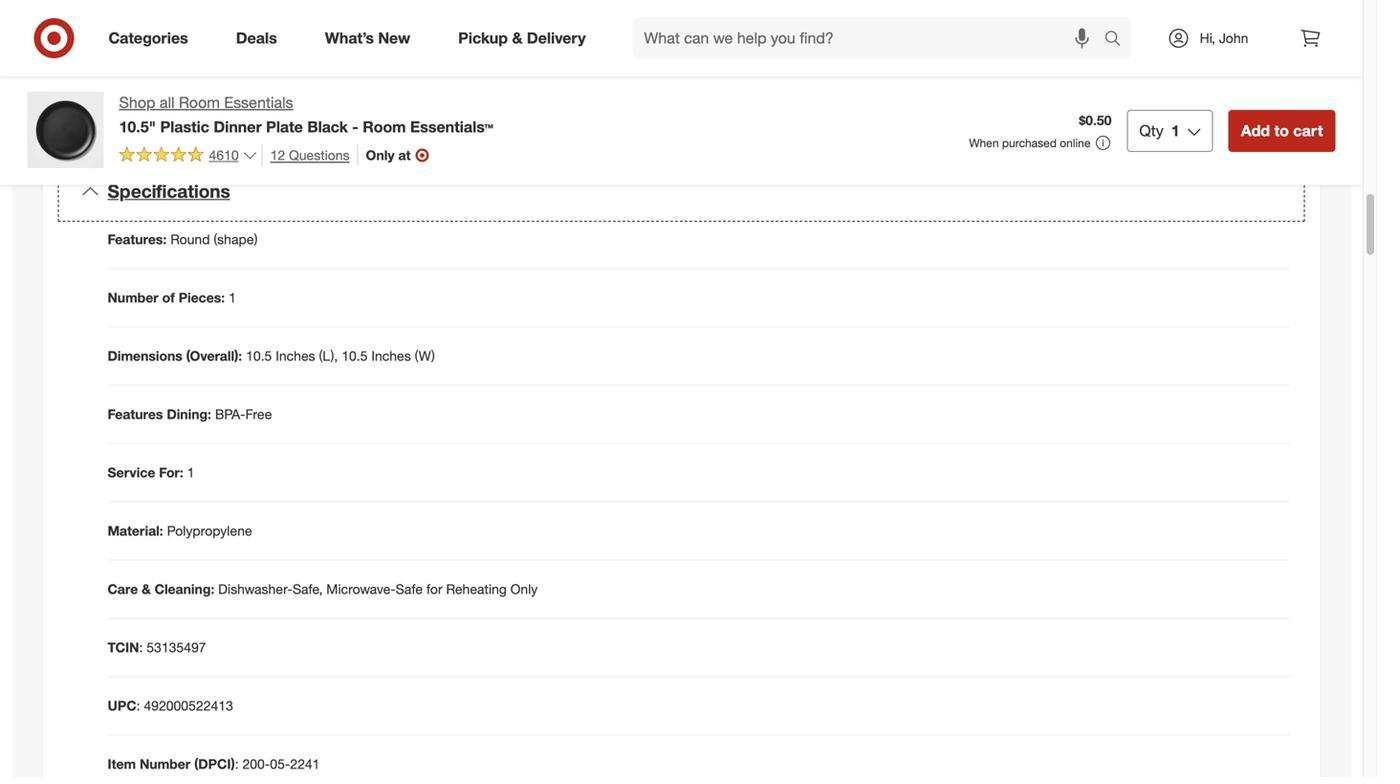 Task type: locate. For each thing, give the bounding box(es) containing it.
10.5 right (l),
[[342, 347, 368, 364]]

room down 'backyard'
[[917, 4, 953, 21]]

with
[[714, 4, 739, 21]]

dishwasher- down the green
[[127, 100, 201, 117]]

safe
[[783, 23, 808, 40], [1206, 81, 1231, 97], [300, 100, 325, 117]]

0 vertical spatial everyday
[[1010, 0, 1064, 2]]

0 horizontal spatial table
[[416, 73, 446, 90]]

0 vertical spatial bpa-
[[180, 20, 210, 36]]

plate inside "from family barbecue lunches in the backyard to everyday meals, update your casual dining with the plastic dinner plate from room essentials™. featuring a classic round shape, this microwave-safe (re-heat only) dinner plate is great for serving a variety of main course dishes, while the slightly raised rim protects your clothes and table from spillover or stains. crafted from bpa-free plastic that makes it durable enough for daily meals, this round dinner plate can be used to re-heat food in the microwave for your convenience. plus, the dishwasher-safe design makes cleanup a breeze."
[[852, 4, 882, 21]]

for:
[[159, 464, 183, 481]]

0 horizontal spatial only)
[[374, 100, 403, 117]]

inches left (l),
[[276, 347, 315, 364]]

dinner up "dishwasher-"
[[1150, 62, 1188, 78]]

safe up slightly
[[783, 23, 808, 40]]

number right item
[[140, 756, 191, 773]]

1 right the pieces:
[[229, 289, 236, 306]]

plate down lunches
[[852, 4, 882, 21]]

10.5
[[246, 347, 272, 364], [342, 347, 368, 364]]

0 vertical spatial dinner
[[809, 4, 848, 21]]

microwave-
[[714, 23, 783, 40], [231, 100, 300, 117]]

1 horizontal spatial in
[[899, 0, 909, 2]]

table down serving
[[1036, 42, 1066, 59]]

daily
[[1012, 62, 1040, 78]]

a down food at the right
[[808, 100, 815, 117]]

image of 10.5" plastic dinner plate black - room essentials™ image
[[27, 92, 104, 168]]

is
[[359, 20, 369, 36], [969, 23, 979, 40]]

tcin
[[108, 639, 139, 656]]

1 inches from the left
[[276, 347, 315, 364]]

rim up the green
[[172, 46, 191, 63]]

0 vertical spatial safe
[[783, 23, 808, 40]]

1 vertical spatial table
[[416, 73, 446, 90]]

of left the main
[[1139, 23, 1150, 40]]

of
[[1139, 23, 1150, 40], [162, 289, 175, 306]]

microwave- up 'while' at the right of page
[[714, 23, 783, 40]]

0 horizontal spatial safe
[[300, 100, 325, 117]]

0 horizontal spatial dining
[[376, 73, 413, 90]]

1 horizontal spatial only)
[[862, 23, 891, 40]]

in right lunches
[[899, 0, 909, 2]]

2 horizontal spatial 1
[[1171, 121, 1180, 140]]

1 vertical spatial dining
[[376, 73, 413, 90]]

questions
[[289, 147, 350, 163]]

bpa- right dining: at the bottom left of page
[[215, 406, 245, 423]]

1 10.5 from the left
[[246, 347, 272, 364]]

care
[[108, 581, 138, 598]]

(reheat
[[329, 100, 371, 117]]

bpa- up prevents
[[180, 20, 210, 36]]

features dining: bpa-free
[[108, 406, 272, 423]]

0 horizontal spatial everyday
[[426, 20, 481, 36]]

1 vertical spatial plastic
[[160, 118, 209, 136]]

only)
[[862, 23, 891, 40], [374, 100, 403, 117]]

1 vertical spatial makes
[[714, 100, 753, 117]]

2 horizontal spatial safe
[[1206, 81, 1231, 97]]

0 horizontal spatial plate
[[936, 23, 966, 40]]

heat up "raised"
[[832, 23, 859, 40]]

for left serving
[[1017, 23, 1033, 40]]

number
[[108, 289, 158, 306], [140, 756, 191, 773]]

2 vertical spatial bpa-
[[215, 406, 245, 423]]

0 horizontal spatial room
[[179, 93, 220, 112]]

1 vertical spatial free
[[744, 62, 768, 78]]

1 vertical spatial &
[[142, 581, 151, 598]]

0 horizontal spatial dinner
[[214, 118, 262, 136]]

53135497
[[147, 639, 206, 656]]

dining up dishes,
[[1228, 0, 1265, 2]]

categories link
[[92, 17, 212, 59]]

1 horizontal spatial dinner
[[1150, 62, 1188, 78]]

backyard
[[936, 0, 991, 2]]

a up variety
[[1091, 4, 1099, 21]]

a left variety
[[1084, 23, 1092, 40]]

table
[[1036, 42, 1066, 59], [416, 73, 446, 90]]

great
[[372, 20, 403, 36], [983, 23, 1013, 40]]

plus,
[[1077, 81, 1106, 97]]

1 horizontal spatial safe
[[783, 23, 808, 40]]

1 horizontal spatial this
[[1229, 4, 1250, 21]]

0 horizontal spatial plastic
[[160, 118, 209, 136]]

plate down stains.
[[1191, 62, 1221, 78]]

dishwasher- right cleaning: at the bottom
[[218, 581, 293, 598]]

bpa- inside "from family barbecue lunches in the backyard to everyday meals, update your casual dining with the plastic dinner plate from room essentials™. featuring a classic round shape, this microwave-safe (re-heat only) dinner plate is great for serving a variety of main course dishes, while the slightly raised rim protects your clothes and table from spillover or stains. crafted from bpa-free plastic that makes it durable enough for daily meals, this round dinner plate can be used to re-heat food in the microwave for your convenience. plus, the dishwasher-safe design makes cleanup a breeze."
[[714, 62, 744, 78]]

0 horizontal spatial microwave-
[[231, 100, 300, 117]]

rim inside "from family barbecue lunches in the backyard to everyday meals, update your casual dining with the plastic dinner plate from room essentials™. featuring a classic round shape, this microwave-safe (re-heat only) dinner plate is great for serving a variety of main course dishes, while the slightly raised rim protects your clothes and table from spillover or stains. crafted from bpa-free plastic that makes it durable enough for daily meals, this round dinner plate can be used to re-heat food in the microwave for your convenience. plus, the dishwasher-safe design makes cleanup a breeze."
[[857, 42, 876, 59]]

dinner
[[809, 4, 848, 21], [214, 118, 262, 136]]

0 horizontal spatial plastic
[[237, 20, 277, 36]]

: left 200-
[[235, 756, 239, 773]]

0 vertical spatial only
[[366, 147, 395, 163]]

2 vertical spatial 1
[[187, 464, 195, 481]]

pickup & delivery
[[458, 29, 586, 47]]

durable,
[[127, 20, 176, 36]]

plastic up "raised rim prevents spillovers and stains"
[[237, 20, 277, 36]]

(w)
[[415, 347, 435, 364]]

: left the 492000522413
[[136, 698, 140, 714]]

plate
[[936, 23, 966, 40], [1191, 62, 1221, 78]]

spillover
[[1101, 42, 1150, 59]]

from
[[714, 0, 745, 2]]

to right add
[[1274, 121, 1289, 140]]

bpa- down 'while' at the right of page
[[714, 62, 744, 78]]

2 horizontal spatial and
[[1010, 42, 1033, 59]]

safe down can
[[1206, 81, 1231, 97]]

0 horizontal spatial in
[[841, 81, 851, 97]]

1 horizontal spatial round
[[1147, 4, 1182, 21]]

classic
[[1102, 4, 1143, 21]]

1 horizontal spatial 1
[[229, 289, 236, 306]]

your up the main
[[1156, 0, 1182, 2]]

qty
[[1140, 121, 1164, 140]]

plastic down slightly
[[771, 62, 811, 78]]

re-
[[763, 81, 780, 97]]

1 horizontal spatial plastic
[[771, 62, 811, 78]]

plastic up 4610 link
[[160, 118, 209, 136]]

a
[[1091, 4, 1099, 21], [1084, 23, 1092, 40], [808, 100, 815, 117]]

delivery
[[527, 29, 586, 47]]

dining
[[1228, 0, 1265, 2], [376, 73, 413, 90]]

microwave-
[[326, 581, 396, 598]]

0 vertical spatial of
[[1139, 23, 1150, 40]]

1 horizontal spatial microwave-
[[714, 23, 783, 40]]

while
[[714, 42, 745, 59]]

for
[[407, 20, 423, 36], [1017, 23, 1033, 40], [993, 62, 1009, 78], [945, 81, 961, 97], [406, 100, 422, 117], [426, 581, 442, 598]]

1 horizontal spatial heat
[[832, 23, 859, 40]]

plate up 12
[[266, 118, 303, 136]]

0 vertical spatial dining
[[1228, 0, 1265, 2]]

1 horizontal spatial makes
[[841, 62, 880, 78]]

only at
[[366, 147, 411, 163]]

0 vertical spatial dinner
[[894, 23, 932, 40]]

what's new
[[325, 29, 410, 47]]

(dpci)
[[194, 756, 235, 773]]

design
[[1234, 81, 1274, 97]]

essentials™
[[410, 118, 493, 136]]

1 vertical spatial microwave-
[[231, 100, 300, 117]]

for left added
[[406, 100, 422, 117]]

heat
[[832, 23, 859, 40], [780, 81, 806, 97]]

1 right qty
[[1171, 121, 1180, 140]]

makes down used
[[714, 100, 753, 117]]

from up be
[[1261, 42, 1288, 59]]

0 vertical spatial heat
[[832, 23, 859, 40]]

: left 53135497
[[139, 639, 143, 656]]

this
[[1229, 4, 1250, 21], [1086, 62, 1107, 78]]

stains.
[[1170, 42, 1208, 59]]

makes
[[841, 62, 880, 78], [714, 100, 753, 117]]

10.5"
[[119, 118, 156, 136]]

2 vertical spatial safe
[[300, 100, 325, 117]]

dinner down barbecue
[[809, 4, 848, 21]]

dining inside "from family barbecue lunches in the backyard to everyday meals, update your casual dining with the plastic dinner plate from room essentials™. featuring a classic round shape, this microwave-safe (re-heat only) dinner plate is great for serving a variety of main course dishes, while the slightly raised rim protects your clothes and table from spillover or stains. crafted from bpa-free plastic that makes it durable enough for daily meals, this round dinner plate can be used to re-heat food in the microwave for your convenience. plus, the dishwasher-safe design makes cleanup a breeze."
[[1228, 0, 1265, 2]]

1 vertical spatial plastic
[[771, 62, 811, 78]]

10.5 right (overall):
[[246, 347, 272, 364]]

0 horizontal spatial &
[[142, 581, 151, 598]]

0 horizontal spatial this
[[1086, 62, 1107, 78]]

reheating
[[446, 581, 507, 598]]

1 right for:
[[187, 464, 195, 481]]

1 vertical spatial room
[[179, 93, 220, 112]]

1 vertical spatial dinner
[[214, 118, 262, 136]]

microwave- inside "from family barbecue lunches in the backyard to everyday meals, update your casual dining with the plastic dinner plate from room essentials™. featuring a classic round shape, this microwave-safe (re-heat only) dinner plate is great for serving a variety of main course dishes, while the slightly raised rim protects your clothes and table from spillover or stains. crafted from bpa-free plastic that makes it durable enough for daily meals, this round dinner plate can be used to re-heat food in the microwave for your convenience. plus, the dishwasher-safe design makes cleanup a breeze."
[[714, 23, 783, 40]]

casual
[[1186, 0, 1224, 2]]

plastic
[[765, 4, 805, 21], [160, 118, 209, 136]]

only
[[366, 147, 395, 163], [511, 581, 538, 598]]

be
[[1250, 62, 1266, 78]]

only) right (reheat
[[374, 100, 403, 117]]

only) down lunches
[[862, 23, 891, 40]]

from down serving
[[1070, 42, 1097, 59]]

breeze.
[[819, 100, 863, 117]]

rim right "raised"
[[857, 42, 876, 59]]

free up re-
[[744, 62, 768, 78]]

table up added
[[416, 73, 446, 90]]

dinner up 4610
[[214, 118, 262, 136]]

what's
[[325, 29, 374, 47]]

0 vertical spatial plate
[[852, 4, 882, 21]]

everyday for for
[[426, 20, 481, 36]]

round up the main
[[1147, 4, 1182, 21]]

room inside "from family barbecue lunches in the backyard to everyday meals, update your casual dining with the plastic dinner plate from room essentials™. featuring a classic round shape, this microwave-safe (re-heat only) dinner plate is great for serving a variety of main course dishes, while the slightly raised rim protects your clothes and table from spillover or stains. crafted from bpa-free plastic that makes it durable enough for daily meals, this round dinner plate can be used to re-heat food in the microwave for your convenience. plus, the dishwasher-safe design makes cleanup a breeze."
[[917, 4, 953, 21]]

1 vertical spatial meals,
[[1044, 62, 1082, 78]]

05-
[[270, 756, 290, 773]]

dishwasher-
[[1133, 81, 1206, 97]]

your up the enough
[[933, 42, 959, 59]]

1 vertical spatial plate
[[1191, 62, 1221, 78]]

number down features:
[[108, 289, 158, 306]]

when
[[969, 136, 999, 150]]

dark green hue adds simple style to your dining table
[[127, 73, 446, 90]]

qty 1
[[1140, 121, 1180, 140]]

(overall):
[[186, 347, 242, 364]]

1 vertical spatial bpa-
[[714, 62, 744, 78]]

and down hue
[[205, 100, 227, 117]]

0 vertical spatial :
[[139, 639, 143, 656]]

0 horizontal spatial makes
[[714, 100, 753, 117]]

plate down 'backyard'
[[936, 23, 966, 40]]

plastic down family
[[765, 4, 805, 21]]

this up dishes,
[[1229, 4, 1250, 21]]

0 vertical spatial free
[[210, 20, 234, 36]]

meals, up plus,
[[1044, 62, 1082, 78]]

safe
[[396, 581, 423, 598]]

0 vertical spatial plastic
[[765, 4, 805, 21]]

the down family
[[742, 4, 762, 21]]

& right pickup
[[512, 29, 523, 47]]

and up daily
[[1010, 42, 1033, 59]]

main
[[1154, 23, 1183, 40]]

everyday up featuring
[[1010, 0, 1064, 2]]

inches left (w) on the left of page
[[371, 347, 411, 364]]

0 horizontal spatial 10.5
[[246, 347, 272, 364]]

1 vertical spatial only)
[[374, 100, 403, 117]]

0 vertical spatial microwave-
[[714, 23, 783, 40]]

dinner up protects
[[894, 23, 932, 40]]

makes left it
[[841, 62, 880, 78]]

0 vertical spatial only)
[[862, 23, 891, 40]]

1 horizontal spatial rim
[[857, 42, 876, 59]]

it
[[884, 62, 891, 78]]

only right reheating
[[511, 581, 538, 598]]

2 10.5 from the left
[[342, 347, 368, 364]]

1 horizontal spatial only
[[511, 581, 538, 598]]

0 vertical spatial &
[[512, 29, 523, 47]]

0 horizontal spatial round
[[1111, 62, 1146, 78]]

is up the stains
[[359, 20, 369, 36]]

green
[[158, 73, 193, 90]]

in up breeze.
[[841, 81, 851, 97]]

2 horizontal spatial from
[[1261, 42, 1288, 59]]

0 vertical spatial table
[[1036, 42, 1066, 59]]

0 vertical spatial number
[[108, 289, 158, 306]]

-
[[352, 118, 358, 136]]

1 vertical spatial plate
[[266, 118, 303, 136]]

1 horizontal spatial and
[[310, 46, 333, 63]]

the
[[913, 0, 932, 2], [742, 4, 762, 21], [749, 42, 768, 59], [855, 81, 874, 97], [1110, 81, 1129, 97]]

from down lunches
[[886, 4, 913, 21]]

only left at
[[366, 147, 395, 163]]

dining down new
[[376, 73, 413, 90]]

1 horizontal spatial table
[[1036, 42, 1066, 59]]

service
[[108, 464, 155, 481]]

to inside button
[[1274, 121, 1289, 140]]

this up plus,
[[1086, 62, 1107, 78]]

1 horizontal spatial plastic
[[765, 4, 805, 21]]

12 questions
[[270, 147, 350, 163]]

everyday left meals
[[426, 20, 481, 36]]

everyday inside "from family barbecue lunches in the backyard to everyday meals, update your casual dining with the plastic dinner plate from room essentials™. featuring a classic round shape, this microwave-safe (re-heat only) dinner plate is great for serving a variety of main course dishes, while the slightly raised rim protects your clothes and table from spillover or stains. crafted from bpa-free plastic that makes it durable enough for daily meals, this round dinner plate can be used to re-heat food in the microwave for your convenience. plus, the dishwasher-safe design makes cleanup a breeze."
[[1010, 0, 1064, 2]]

of left the pieces:
[[162, 289, 175, 306]]

essentials
[[224, 93, 293, 112]]

0 horizontal spatial heat
[[780, 81, 806, 97]]

lunches
[[848, 0, 895, 2]]

polypropylene
[[167, 522, 252, 539]]

dishwasher-
[[127, 100, 201, 117], [218, 581, 293, 598]]

room up only at
[[363, 118, 406, 136]]

0 horizontal spatial inches
[[276, 347, 315, 364]]

round down "spillover"
[[1111, 62, 1146, 78]]

care & cleaning: dishwasher-safe, microwave-safe for reheating only
[[108, 581, 538, 598]]

meals, up featuring
[[1068, 0, 1106, 2]]

and down durable, bpa-free plastic construction is great for everyday meals
[[310, 46, 333, 63]]

free up prevents
[[210, 20, 234, 36]]

& right care at the left of the page
[[142, 581, 151, 598]]

1 horizontal spatial free
[[744, 62, 768, 78]]

4610
[[209, 147, 239, 163]]

add to cart button
[[1229, 110, 1336, 152]]

heat up "cleanup"
[[780, 81, 806, 97]]

meals
[[484, 20, 520, 36]]

1 horizontal spatial 10.5
[[342, 347, 368, 364]]

upc : 492000522413
[[108, 698, 233, 714]]

1 vertical spatial in
[[841, 81, 851, 97]]

1 horizontal spatial great
[[983, 23, 1013, 40]]

at
[[398, 147, 411, 163]]

safe up black
[[300, 100, 325, 117]]

room down hue
[[179, 93, 220, 112]]

meals,
[[1068, 0, 1106, 2], [1044, 62, 1082, 78]]

1 horizontal spatial dishwasher-
[[218, 581, 293, 598]]

microwave- down simple
[[231, 100, 300, 117]]

is up clothes
[[969, 23, 979, 40]]

convenience.
[[995, 81, 1074, 97]]

everyday for to
[[1010, 0, 1064, 2]]

1 horizontal spatial &
[[512, 29, 523, 47]]



Task type: vqa. For each thing, say whether or not it's contained in the screenshot.
the Jack™ inside Boys' Fleece Jogger Pants - Cat & Jack™
no



Task type: describe. For each thing, give the bounding box(es) containing it.
when purchased online
[[969, 136, 1091, 150]]

shop
[[119, 93, 155, 112]]

0 horizontal spatial 1
[[187, 464, 195, 481]]

2 vertical spatial a
[[808, 100, 815, 117]]

0 vertical spatial a
[[1091, 4, 1099, 21]]

the up breeze.
[[855, 81, 874, 97]]

service for: 1
[[108, 464, 195, 481]]

john
[[1219, 30, 1249, 46]]

shop all room essentials 10.5" plastic dinner plate black - room essentials™
[[119, 93, 493, 136]]

table inside "from family barbecue lunches in the backyard to everyday meals, update your casual dining with the plastic dinner plate from room essentials™. featuring a classic round shape, this microwave-safe (re-heat only) dinner plate is great for serving a variety of main course dishes, while the slightly raised rim protects your clothes and table from spillover or stains. crafted from bpa-free plastic that makes it durable enough for daily meals, this round dinner plate can be used to re-heat food in the microwave for your convenience. plus, the dishwasher-safe design makes cleanup a breeze."
[[1036, 42, 1066, 59]]

construction
[[280, 20, 355, 36]]

1 vertical spatial dishwasher-
[[218, 581, 293, 598]]

material: polypropylene
[[108, 522, 252, 539]]

the right 'while' at the right of page
[[749, 42, 768, 59]]

dimensions (overall): 10.5 inches (l), 10.5 inches (w)
[[108, 347, 435, 364]]

of inside "from family barbecue lunches in the backyard to everyday meals, update your casual dining with the plastic dinner plate from room essentials™. featuring a classic round shape, this microwave-safe (re-heat only) dinner plate is great for serving a variety of main course dishes, while the slightly raised rim protects your clothes and table from spillover or stains. crafted from bpa-free plastic that makes it durable enough for daily meals, this round dinner plate can be used to re-heat food in the microwave for your convenience. plus, the dishwasher-safe design makes cleanup a breeze."
[[1139, 23, 1150, 40]]

update
[[1110, 0, 1152, 2]]

0 horizontal spatial only
[[366, 147, 395, 163]]

add to cart
[[1241, 121, 1323, 140]]

0 horizontal spatial rim
[[172, 46, 191, 63]]

0 horizontal spatial dinner
[[894, 23, 932, 40]]

free inside "from family barbecue lunches in the backyard to everyday meals, update your casual dining with the plastic dinner plate from room essentials™. featuring a classic round shape, this microwave-safe (re-heat only) dinner plate is great for serving a variety of main course dishes, while the slightly raised rim protects your clothes and table from spillover or stains. crafted from bpa-free plastic that makes it durable enough for daily meals, this round dinner plate can be used to re-heat food in the microwave for your convenience. plus, the dishwasher-safe design makes cleanup a breeze."
[[744, 62, 768, 78]]

1 horizontal spatial room
[[363, 118, 406, 136]]

: for tcin
[[139, 639, 143, 656]]

upc
[[108, 698, 136, 714]]

What can we help you find? suggestions appear below search field
[[633, 17, 1109, 59]]

free
[[245, 406, 272, 423]]

raised
[[817, 42, 853, 59]]

plate inside shop all room essentials 10.5" plastic dinner plate black - room essentials™
[[266, 118, 303, 136]]

search button
[[1096, 17, 1142, 63]]

item
[[108, 756, 136, 773]]

features
[[108, 406, 163, 423]]

0 vertical spatial plastic
[[237, 20, 277, 36]]

200-
[[242, 756, 270, 773]]

can
[[1225, 62, 1246, 78]]

serving
[[1037, 23, 1081, 40]]

2 vertical spatial :
[[235, 756, 239, 773]]

features: round (shape)
[[108, 231, 258, 248]]

1 vertical spatial number
[[140, 756, 191, 773]]

for down the enough
[[945, 81, 961, 97]]

adds
[[223, 73, 252, 90]]

4610 link
[[119, 144, 258, 168]]

features:
[[108, 231, 167, 248]]

durable, bpa-free plastic construction is great for everyday meals
[[127, 20, 520, 36]]

0 horizontal spatial from
[[886, 4, 913, 21]]

microwave
[[878, 81, 942, 97]]

tcin : 53135497
[[108, 639, 206, 656]]

plastic inside shop all room essentials 10.5" plastic dinner plate black - room essentials™
[[160, 118, 209, 136]]

1 horizontal spatial from
[[1070, 42, 1097, 59]]

0 horizontal spatial and
[[205, 100, 227, 117]]

or
[[1154, 42, 1166, 59]]

the right plus,
[[1110, 81, 1129, 97]]

cart
[[1293, 121, 1323, 140]]

durable
[[895, 62, 940, 78]]

featuring
[[1032, 4, 1088, 21]]

0 vertical spatial meals,
[[1068, 0, 1106, 2]]

0 vertical spatial 1
[[1171, 121, 1180, 140]]

dishwasher- and microwave-safe (reheat only) for added convenience
[[127, 100, 544, 117]]

course
[[1187, 23, 1227, 40]]

1 vertical spatial dinner
[[1150, 62, 1188, 78]]

only) inside "from family barbecue lunches in the backyard to everyday meals, update your casual dining with the plastic dinner plate from room essentials™. featuring a classic round shape, this microwave-safe (re-heat only) dinner plate is great for serving a variety of main course dishes, while the slightly raised rim protects your clothes and table from spillover or stains. crafted from bpa-free plastic that makes it durable enough for daily meals, this round dinner plate can be used to re-heat food in the microwave for your convenience. plus, the dishwasher-safe design makes cleanup a breeze."
[[862, 23, 891, 40]]

1 vertical spatial safe
[[1206, 81, 1231, 97]]

& for care
[[142, 581, 151, 598]]

your down the stains
[[346, 73, 372, 90]]

for right safe
[[426, 581, 442, 598]]

great inside "from family barbecue lunches in the backyard to everyday meals, update your casual dining with the plastic dinner plate from room essentials™. featuring a classic round shape, this microwave-safe (re-heat only) dinner plate is great for serving a variety of main course dishes, while the slightly raised rim protects your clothes and table from spillover or stains. crafted from bpa-free plastic that makes it durable enough for daily meals, this round dinner plate can be used to re-heat food in the microwave for your convenience. plus, the dishwasher-safe design makes cleanup a breeze."
[[983, 23, 1013, 40]]

simple
[[256, 73, 295, 90]]

deals link
[[220, 17, 301, 59]]

add
[[1241, 121, 1270, 140]]

essentials™.
[[957, 4, 1028, 21]]

categories
[[109, 29, 188, 47]]

spillovers
[[250, 46, 306, 63]]

enough
[[944, 62, 989, 78]]

0 vertical spatial in
[[899, 0, 909, 2]]

stains
[[336, 46, 371, 63]]

slightly
[[771, 42, 813, 59]]

that
[[814, 62, 837, 78]]

barbecue
[[787, 0, 845, 2]]

for right what's on the top of page
[[407, 20, 423, 36]]

1 vertical spatial this
[[1086, 62, 1107, 78]]

dinner inside shop all room essentials 10.5" plastic dinner plate black - room essentials™
[[214, 118, 262, 136]]

492000522413
[[144, 698, 233, 714]]

to right style
[[331, 73, 343, 90]]

0 vertical spatial makes
[[841, 62, 880, 78]]

0 horizontal spatial is
[[359, 20, 369, 36]]

2 inches from the left
[[371, 347, 411, 364]]

0 horizontal spatial great
[[372, 20, 403, 36]]

0 horizontal spatial of
[[162, 289, 175, 306]]

plastic inside "from family barbecue lunches in the backyard to everyday meals, update your casual dining with the plastic dinner plate from room essentials™. featuring a classic round shape, this microwave-safe (re-heat only) dinner plate is great for serving a variety of main course dishes, while the slightly raised rim protects your clothes and table from spillover or stains. crafted from bpa-free plastic that makes it durable enough for daily meals, this round dinner plate can be used to re-heat food in the microwave for your convenience. plus, the dishwasher-safe design makes cleanup a breeze."
[[765, 4, 805, 21]]

to up the essentials™.
[[994, 0, 1006, 2]]

your down the enough
[[965, 81, 991, 97]]

family
[[749, 0, 784, 2]]

convenience
[[468, 100, 544, 117]]

number of pieces: 1
[[108, 289, 236, 306]]

0 horizontal spatial bpa-
[[180, 20, 210, 36]]

0 vertical spatial round
[[1147, 4, 1182, 21]]

and inside "from family barbecue lunches in the backyard to everyday meals, update your casual dining with the plastic dinner plate from room essentials™. featuring a classic round shape, this microwave-safe (re-heat only) dinner plate is great for serving a variety of main course dishes, while the slightly raised rim protects your clothes and table from spillover or stains. crafted from bpa-free plastic that makes it durable enough for daily meals, this round dinner plate can be used to re-heat food in the microwave for your convenience. plus, the dishwasher-safe design makes cleanup a breeze."
[[1010, 42, 1033, 59]]

crafted
[[1212, 42, 1257, 59]]

variety
[[1095, 23, 1135, 40]]

& for pickup
[[512, 29, 523, 47]]

pickup
[[458, 29, 508, 47]]

specifications button
[[58, 161, 1305, 222]]

0 horizontal spatial free
[[210, 20, 234, 36]]

all
[[160, 93, 175, 112]]

pieces:
[[179, 289, 225, 306]]

dimensions
[[108, 347, 182, 364]]

raised rim prevents spillovers and stains
[[127, 46, 371, 63]]

shape,
[[1186, 4, 1225, 21]]

dinner inside "from family barbecue lunches in the backyard to everyday meals, update your casual dining with the plastic dinner plate from room essentials™. featuring a classic round shape, this microwave-safe (re-heat only) dinner plate is great for serving a variety of main course dishes, while the slightly raised rim protects your clothes and table from spillover or stains. crafted from bpa-free plastic that makes it durable enough for daily meals, this round dinner plate can be used to re-heat food in the microwave for your convenience. plus, the dishwasher-safe design makes cleanup a breeze."
[[809, 4, 848, 21]]

purchased
[[1002, 136, 1057, 150]]

dark
[[127, 73, 155, 90]]

1 vertical spatial 1
[[229, 289, 236, 306]]

1 vertical spatial round
[[1111, 62, 1146, 78]]

1 vertical spatial heat
[[780, 81, 806, 97]]

1 vertical spatial only
[[511, 581, 538, 598]]

prevents
[[195, 46, 246, 63]]

food
[[810, 81, 837, 97]]

1 horizontal spatial bpa-
[[215, 406, 245, 423]]

: for upc
[[136, 698, 140, 714]]

(re-
[[812, 23, 832, 40]]

1 vertical spatial a
[[1084, 23, 1092, 40]]

is inside "from family barbecue lunches in the backyard to everyday meals, update your casual dining with the plastic dinner plate from room essentials™. featuring a classic round shape, this microwave-safe (re-heat only) dinner plate is great for serving a variety of main course dishes, while the slightly raised rim protects your clothes and table from spillover or stains. crafted from bpa-free plastic that makes it durable enough for daily meals, this round dinner plate can be used to re-heat food in the microwave for your convenience. plus, the dishwasher-safe design makes cleanup a breeze."
[[969, 23, 979, 40]]

$0.50
[[1079, 112, 1112, 129]]

item number (dpci) : 200-05-2241
[[108, 756, 320, 773]]

clothes
[[963, 42, 1006, 59]]

to left re-
[[747, 81, 759, 97]]

0 vertical spatial dishwasher-
[[127, 100, 201, 117]]

for down clothes
[[993, 62, 1009, 78]]

1 horizontal spatial plate
[[1191, 62, 1221, 78]]

used
[[714, 81, 744, 97]]

12 questions link
[[262, 144, 350, 166]]

cleaning:
[[155, 581, 214, 598]]

plastic inside "from family barbecue lunches in the backyard to everyday meals, update your casual dining with the plastic dinner plate from room essentials™. featuring a classic round shape, this microwave-safe (re-heat only) dinner plate is great for serving a variety of main course dishes, while the slightly raised rim protects your clothes and table from spillover or stains. crafted from bpa-free plastic that makes it durable enough for daily meals, this round dinner plate can be used to re-heat food in the microwave for your convenience. plus, the dishwasher-safe design makes cleanup a breeze."
[[771, 62, 811, 78]]

hi, john
[[1200, 30, 1249, 46]]

dining:
[[167, 406, 211, 423]]

the left 'backyard'
[[913, 0, 932, 2]]

from family barbecue lunches in the backyard to everyday meals, update your casual dining with the plastic dinner plate from room essentials™. featuring a classic round shape, this microwave-safe (re-heat only) dinner plate is great for serving a variety of main course dishes, while the slightly raised rim protects your clothes and table from spillover or stains. crafted from bpa-free plastic that makes it durable enough for daily meals, this round dinner plate can be used to re-heat food in the microwave for your convenience. plus, the dishwasher-safe design makes cleanup a breeze.
[[714, 0, 1288, 117]]

2241
[[290, 756, 320, 773]]

0 vertical spatial this
[[1229, 4, 1250, 21]]

12
[[270, 147, 285, 163]]



